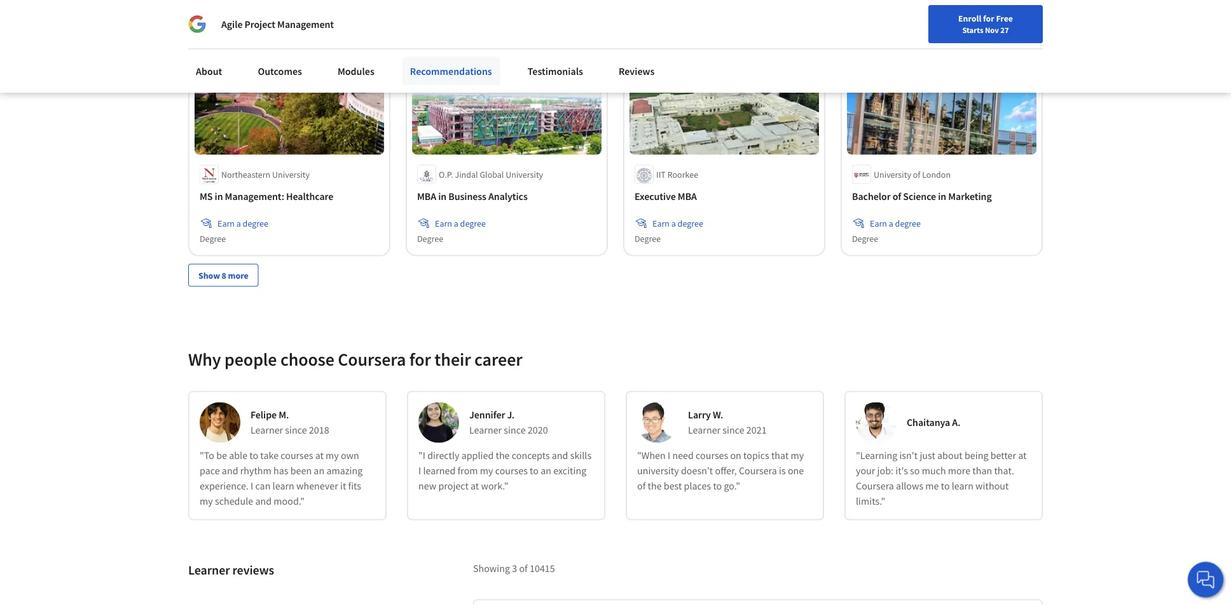 Task type: describe. For each thing, give the bounding box(es) containing it.
o.p. jindal global university
[[439, 169, 543, 181]]

about
[[937, 450, 963, 463]]

agile project management
[[221, 18, 334, 31]]

2021
[[746, 425, 767, 438]]

healthcare
[[286, 191, 333, 204]]

analytics
[[488, 191, 528, 204]]

"to
[[200, 450, 214, 463]]

new
[[915, 15, 932, 26]]

need
[[672, 450, 694, 463]]

more inside "learning isn't just about being better at your job: it's so much more than that. coursera allows me to learn without limits."
[[948, 466, 970, 478]]

show 8 more button
[[188, 265, 259, 287]]

a for executive
[[671, 218, 676, 230]]

at inside "i directly applied the concepts and skills i learned from my courses to an exciting new project at work."
[[471, 481, 479, 493]]

in for mba
[[438, 191, 446, 204]]

on
[[730, 450, 741, 463]]

m.
[[279, 410, 289, 422]]

bachelor
[[852, 191, 891, 204]]

skills
[[570, 450, 591, 463]]

coursera inside "when i need courses on topics that my university doesn't offer, coursera is one of the best places to go."
[[739, 466, 777, 478]]

jindal
[[455, 169, 478, 181]]

learner for felipe
[[251, 425, 283, 438]]

learner for jennifer
[[469, 425, 502, 438]]

earn a degree for mba
[[435, 218, 486, 230]]

applied
[[461, 450, 494, 463]]

reviews
[[619, 65, 655, 78]]

ms in management: healthcare
[[200, 191, 333, 204]]

larry w. learner since 2021
[[688, 410, 767, 438]]

mba in business analytics
[[417, 191, 528, 204]]

a for bachelor
[[889, 218, 893, 230]]

why people choose coursera for their career
[[188, 349, 522, 371]]

business
[[448, 191, 486, 204]]

roorkee
[[667, 169, 698, 181]]

topics
[[743, 450, 769, 463]]

doesn't
[[681, 466, 713, 478]]

has
[[273, 466, 288, 478]]

take
[[260, 450, 279, 463]]

earn for mba
[[435, 218, 452, 230]]

learn for more
[[952, 481, 973, 493]]

choose
[[280, 349, 334, 371]]

outcomes link
[[250, 57, 310, 85]]

degree for bachelor
[[852, 233, 878, 245]]

whenever
[[296, 481, 338, 493]]

10415
[[530, 563, 555, 576]]

1 horizontal spatial your
[[896, 15, 913, 26]]

at for better
[[1018, 450, 1027, 463]]

3
[[512, 563, 517, 576]]

"learning
[[856, 450, 897, 463]]

collection element
[[181, 0, 1050, 308]]

jennifer
[[469, 410, 505, 422]]

find
[[878, 15, 894, 26]]

about
[[196, 65, 222, 78]]

show
[[198, 270, 220, 282]]

iit
[[656, 169, 666, 181]]

mba in business analytics link
[[417, 190, 596, 205]]

3 university from the left
[[874, 169, 911, 181]]

to inside "learning isn't just about being better at your job: it's so much more than that. coursera allows me to learn without limits."
[[941, 481, 950, 493]]

that.
[[994, 466, 1014, 478]]

executive mba
[[635, 191, 697, 204]]

i inside "to be able to take courses at my own pace and rhythm has been an amazing experience. i can learn whenever it fits my schedule and mood."
[[251, 481, 253, 493]]

of inside "when i need courses on topics that my university doesn't offer, coursera is one of the best places to go."
[[637, 481, 646, 493]]

from
[[458, 466, 478, 478]]

a.
[[952, 417, 960, 430]]

"i
[[418, 450, 425, 463]]

ms in management: healthcare link
[[200, 190, 379, 205]]

find your new career link
[[872, 13, 964, 29]]

people
[[225, 349, 277, 371]]

is
[[779, 466, 786, 478]]

o.p.
[[439, 169, 453, 181]]

1 mba from the left
[[417, 191, 436, 204]]

the inside "when i need courses on topics that my university doesn't offer, coursera is one of the best places to go."
[[648, 481, 662, 493]]

earn for executive
[[652, 218, 670, 230]]

recommendations link
[[402, 57, 500, 85]]

in for ms
[[215, 191, 223, 204]]

marketing
[[948, 191, 992, 204]]

degree up google image
[[200, 3, 226, 15]]

at for courses
[[315, 450, 324, 463]]

earn a degree for executive
[[652, 218, 703, 230]]

in inside bachelor of science in marketing link
[[938, 191, 946, 204]]

experience.
[[200, 481, 249, 493]]

j.
[[507, 410, 514, 422]]

about link
[[188, 57, 230, 85]]

courses inside "i directly applied the concepts and skills i learned from my courses to an exciting new project at work."
[[495, 466, 528, 478]]

one
[[788, 466, 804, 478]]

find your new career
[[878, 15, 958, 26]]

of right '3'
[[519, 563, 528, 576]]

fits
[[348, 481, 361, 493]]

modules link
[[330, 57, 382, 85]]

degree for ms
[[243, 218, 268, 230]]

limits."
[[856, 496, 885, 509]]

able
[[229, 450, 247, 463]]

amazing
[[326, 466, 363, 478]]

since for m.
[[285, 425, 307, 438]]

outcomes
[[258, 65, 302, 78]]

own
[[341, 450, 359, 463]]

management
[[277, 18, 334, 31]]

a for mba
[[454, 218, 458, 230]]

university
[[637, 466, 679, 478]]

iit roorkee
[[656, 169, 698, 181]]

being
[[965, 450, 988, 463]]

earn a degree for bachelor
[[870, 218, 921, 230]]

allows
[[896, 481, 923, 493]]

places
[[684, 481, 711, 493]]

work."
[[481, 481, 508, 493]]

testimonials
[[528, 65, 583, 78]]

w.
[[713, 410, 723, 422]]

2 mba from the left
[[678, 191, 697, 204]]

recommendations
[[410, 65, 492, 78]]

coursera inside "learning isn't just about being better at your job: it's so much more than that. coursera allows me to learn without limits."
[[856, 481, 894, 493]]

degree for mba
[[417, 233, 443, 245]]

bachelor of science in marketing
[[852, 191, 992, 204]]



Task type: vqa. For each thing, say whether or not it's contained in the screenshot.
the "Management:"
yes



Task type: locate. For each thing, give the bounding box(es) containing it.
schedule
[[215, 496, 253, 509]]

degree down science
[[895, 218, 921, 230]]

of left "london"
[[913, 169, 920, 181]]

university up bachelor
[[874, 169, 911, 181]]

nov
[[985, 25, 999, 35]]

reviews link
[[611, 57, 662, 85]]

so
[[910, 466, 920, 478]]

coursera
[[338, 349, 406, 371], [739, 466, 777, 478], [856, 481, 894, 493]]

for left their
[[409, 349, 431, 371]]

mba down roorkee
[[678, 191, 697, 204]]

concepts
[[512, 450, 550, 463]]

career
[[933, 15, 958, 26]]

degree up show
[[200, 233, 226, 245]]

1 horizontal spatial since
[[504, 425, 526, 438]]

1 horizontal spatial mba
[[678, 191, 697, 204]]

earn a degree for ms
[[217, 218, 268, 230]]

0 vertical spatial your
[[896, 15, 913, 26]]

2 horizontal spatial in
[[938, 191, 946, 204]]

starts
[[962, 25, 983, 35]]

learner
[[251, 425, 283, 438], [469, 425, 502, 438], [688, 425, 721, 438], [188, 563, 230, 579]]

science
[[903, 191, 936, 204]]

my down experience.
[[200, 496, 213, 509]]

degree for ms
[[200, 233, 226, 245]]

learner inside felipe m. learner since 2018
[[251, 425, 283, 438]]

0 horizontal spatial at
[[315, 450, 324, 463]]

your right find
[[896, 15, 913, 26]]

it
[[340, 481, 346, 493]]

courses up work."
[[495, 466, 528, 478]]

earn down business
[[435, 218, 452, 230]]

their
[[435, 349, 471, 371]]

of down university
[[637, 481, 646, 493]]

1 earn from the left
[[217, 218, 235, 230]]

the
[[496, 450, 510, 463], [648, 481, 662, 493]]

ms
[[200, 191, 213, 204]]

0 vertical spatial for
[[983, 13, 994, 24]]

an up whenever
[[314, 466, 324, 478]]

1 an from the left
[[314, 466, 324, 478]]

earn
[[217, 218, 235, 230], [435, 218, 452, 230], [652, 218, 670, 230], [870, 218, 887, 230]]

2 a from the left
[[454, 218, 458, 230]]

3 earn a degree from the left
[[652, 218, 703, 230]]

pace
[[200, 466, 220, 478]]

2 learn from the left
[[952, 481, 973, 493]]

27
[[1000, 25, 1009, 35]]

in right science
[[938, 191, 946, 204]]

more
[[228, 270, 248, 282], [948, 466, 970, 478]]

at inside "to be able to take courses at my own pace and rhythm has been an amazing experience. i can learn whenever it fits my schedule and mood."
[[315, 450, 324, 463]]

mba left business
[[417, 191, 436, 204]]

degree down "mba in business analytics" at the left top
[[417, 233, 443, 245]]

in inside mba in business analytics link
[[438, 191, 446, 204]]

courses up been on the left of the page
[[281, 450, 313, 463]]

an inside "to be able to take courses at my own pace and rhythm has been an amazing experience. i can learn whenever it fits my schedule and mood."
[[314, 466, 324, 478]]

None search field
[[181, 8, 486, 33]]

0 horizontal spatial courses
[[281, 450, 313, 463]]

4 earn a degree from the left
[[870, 218, 921, 230]]

showing
[[473, 563, 510, 576]]

executive mba link
[[635, 190, 814, 205]]

3 since from the left
[[723, 425, 744, 438]]

courses inside "to be able to take courses at my own pace and rhythm has been an amazing experience. i can learn whenever it fits my schedule and mood."
[[281, 450, 313, 463]]

since inside the "jennifer j. learner since 2020"
[[504, 425, 526, 438]]

to
[[249, 450, 258, 463], [530, 466, 539, 478], [713, 481, 722, 493], [941, 481, 950, 493]]

2 degree from the left
[[460, 218, 486, 230]]

degree for bachelor
[[895, 218, 921, 230]]

2 vertical spatial i
[[251, 481, 253, 493]]

0 horizontal spatial for
[[409, 349, 431, 371]]

at
[[315, 450, 324, 463], [1018, 450, 1027, 463], [471, 481, 479, 493]]

2 earn from the left
[[435, 218, 452, 230]]

2 an from the left
[[541, 466, 551, 478]]

chaitanya a.
[[907, 417, 960, 430]]

0 horizontal spatial since
[[285, 425, 307, 438]]

at right the better at the bottom of the page
[[1018, 450, 1027, 463]]

degree for executive
[[678, 218, 703, 230]]

for up nov
[[983, 13, 994, 24]]

better
[[990, 450, 1016, 463]]

3 in from the left
[[938, 191, 946, 204]]

0 horizontal spatial coursera
[[338, 349, 406, 371]]

directly
[[427, 450, 459, 463]]

i down "i
[[418, 466, 421, 478]]

1 vertical spatial coursera
[[739, 466, 777, 478]]

1 horizontal spatial and
[[255, 496, 272, 509]]

university of london
[[874, 169, 951, 181]]

since for j.
[[504, 425, 526, 438]]

learn for has
[[273, 481, 294, 493]]

2 university from the left
[[506, 169, 543, 181]]

earn for ms
[[217, 218, 235, 230]]

0 horizontal spatial an
[[314, 466, 324, 478]]

0 horizontal spatial your
[[856, 466, 875, 478]]

much
[[922, 466, 946, 478]]

0 vertical spatial coursera
[[338, 349, 406, 371]]

best
[[664, 481, 682, 493]]

courses up offer, in the right bottom of the page
[[696, 450, 728, 463]]

northeastern
[[221, 169, 270, 181]]

0 horizontal spatial more
[[228, 270, 248, 282]]

1 horizontal spatial university
[[506, 169, 543, 181]]

learner down larry
[[688, 425, 721, 438]]

of left science
[[893, 191, 901, 204]]

earn a degree down bachelor
[[870, 218, 921, 230]]

my inside "i directly applied the concepts and skills i learned from my courses to an exciting new project at work."
[[480, 466, 493, 478]]

executive
[[635, 191, 676, 204]]

0 vertical spatial the
[[496, 450, 510, 463]]

the right applied
[[496, 450, 510, 463]]

degree down the executive
[[635, 233, 661, 245]]

to inside "i directly applied the concepts and skills i learned from my courses to an exciting new project at work."
[[530, 466, 539, 478]]

1 horizontal spatial an
[[541, 466, 551, 478]]

earn a degree down the executive mba
[[652, 218, 703, 230]]

offer,
[[715, 466, 737, 478]]

than
[[972, 466, 992, 478]]

earn a degree down management:
[[217, 218, 268, 230]]

the inside "i directly applied the concepts and skills i learned from my courses to an exciting new project at work."
[[496, 450, 510, 463]]

a down business
[[454, 218, 458, 230]]

0 horizontal spatial university
[[272, 169, 310, 181]]

more down about
[[948, 466, 970, 478]]

isn't
[[899, 450, 918, 463]]

3 degree from the left
[[678, 218, 703, 230]]

earn down the executive mba
[[652, 218, 670, 230]]

2 vertical spatial and
[[255, 496, 272, 509]]

i inside "i directly applied the concepts and skills i learned from my courses to an exciting new project at work."
[[418, 466, 421, 478]]

learner for larry
[[688, 425, 721, 438]]

job:
[[877, 466, 893, 478]]

chaitanya
[[907, 417, 950, 430]]

1 horizontal spatial more
[[948, 466, 970, 478]]

courses inside "when i need courses on topics that my university doesn't offer, coursera is one of the best places to go."
[[696, 450, 728, 463]]

learner reviews
[[188, 563, 274, 579]]

0 horizontal spatial mba
[[417, 191, 436, 204]]

learner down the felipe
[[251, 425, 283, 438]]

since for w.
[[723, 425, 744, 438]]

0 horizontal spatial and
[[222, 466, 238, 478]]

0 horizontal spatial in
[[215, 191, 223, 204]]

3 earn from the left
[[652, 218, 670, 230]]

1 since from the left
[[285, 425, 307, 438]]

1 horizontal spatial the
[[648, 481, 662, 493]]

1 horizontal spatial learn
[[952, 481, 973, 493]]

1 horizontal spatial at
[[471, 481, 479, 493]]

global
[[480, 169, 504, 181]]

0 vertical spatial i
[[668, 450, 670, 463]]

mood."
[[274, 496, 305, 509]]

more right 8
[[228, 270, 248, 282]]

0 horizontal spatial the
[[496, 450, 510, 463]]

go."
[[724, 481, 740, 493]]

0 vertical spatial and
[[552, 450, 568, 463]]

in down o.p.
[[438, 191, 446, 204]]

i left can
[[251, 481, 253, 493]]

2 horizontal spatial at
[[1018, 450, 1027, 463]]

1 vertical spatial your
[[856, 466, 875, 478]]

and up experience.
[[222, 466, 238, 478]]

management:
[[225, 191, 284, 204]]

to up 'rhythm'
[[249, 450, 258, 463]]

my left own
[[326, 450, 339, 463]]

1 vertical spatial more
[[948, 466, 970, 478]]

since down m. at left
[[285, 425, 307, 438]]

to right the "me"
[[941, 481, 950, 493]]

agile
[[221, 18, 243, 31]]

that
[[771, 450, 789, 463]]

2 vertical spatial coursera
[[856, 481, 894, 493]]

1 horizontal spatial in
[[438, 191, 446, 204]]

to inside "when i need courses on topics that my university doesn't offer, coursera is one of the best places to go."
[[713, 481, 722, 493]]

4 earn from the left
[[870, 218, 887, 230]]

larry
[[688, 410, 711, 422]]

more inside show 8 more button
[[228, 270, 248, 282]]

to inside "to be able to take courses at my own pace and rhythm has been an amazing experience. i can learn whenever it fits my schedule and mood."
[[249, 450, 258, 463]]

1 in from the left
[[215, 191, 223, 204]]

i inside "when i need courses on topics that my university doesn't offer, coursera is one of the best places to go."
[[668, 450, 670, 463]]

mba
[[417, 191, 436, 204], [678, 191, 697, 204]]

english
[[987, 14, 1018, 27]]

your down '"learning'
[[856, 466, 875, 478]]

learn down has
[[273, 481, 294, 493]]

of inside bachelor of science in marketing link
[[893, 191, 901, 204]]

1 vertical spatial for
[[409, 349, 431, 371]]

new
[[418, 481, 436, 493]]

2020
[[528, 425, 548, 438]]

your inside "learning isn't just about being better at your job: it's so much more than that. coursera allows me to learn without limits."
[[856, 466, 875, 478]]

a for ms
[[236, 218, 241, 230]]

learner down jennifer
[[469, 425, 502, 438]]

chat with us image
[[1195, 570, 1216, 591]]

google image
[[188, 15, 206, 33]]

for inside "enroll for free starts nov 27"
[[983, 13, 994, 24]]

1 earn a degree from the left
[[217, 218, 268, 230]]

university up ms in management: healthcare link
[[272, 169, 310, 181]]

english button
[[964, 0, 1041, 41]]

modules
[[338, 65, 374, 78]]

learn down than
[[952, 481, 973, 493]]

project
[[438, 481, 469, 493]]

0 horizontal spatial i
[[251, 481, 253, 493]]

since inside felipe m. learner since 2018
[[285, 425, 307, 438]]

been
[[290, 466, 312, 478]]

2 since from the left
[[504, 425, 526, 438]]

1 vertical spatial i
[[418, 466, 421, 478]]

my inside "when i need courses on topics that my university doesn't offer, coursera is one of the best places to go."
[[791, 450, 804, 463]]

2 horizontal spatial i
[[668, 450, 670, 463]]

bachelor of science in marketing link
[[852, 190, 1031, 205]]

4 degree from the left
[[895, 218, 921, 230]]

learn inside "learning isn't just about being better at your job: it's so much more than that. coursera allows me to learn without limits."
[[952, 481, 973, 493]]

earn for bachelor
[[870, 218, 887, 230]]

a
[[236, 218, 241, 230], [454, 218, 458, 230], [671, 218, 676, 230], [889, 218, 893, 230]]

an down concepts
[[541, 466, 551, 478]]

learner left the reviews
[[188, 563, 230, 579]]

the down university
[[648, 481, 662, 493]]

degree for executive
[[635, 233, 661, 245]]

"when
[[637, 450, 666, 463]]

"learning isn't just about being better at your job: it's so much more than that. coursera allows me to learn without limits."
[[856, 450, 1027, 509]]

degree down "mba in business analytics" at the left top
[[460, 218, 486, 230]]

2 earn a degree from the left
[[435, 218, 486, 230]]

since down w.
[[723, 425, 744, 438]]

a down management:
[[236, 218, 241, 230]]

1 vertical spatial and
[[222, 466, 238, 478]]

exciting
[[553, 466, 586, 478]]

2 horizontal spatial and
[[552, 450, 568, 463]]

a down bachelor
[[889, 218, 893, 230]]

at inside "learning isn't just about being better at your job: it's so much more than that. coursera allows me to learn without limits."
[[1018, 450, 1027, 463]]

1 university from the left
[[272, 169, 310, 181]]

i left the need
[[668, 450, 670, 463]]

degree down the executive mba
[[678, 218, 703, 230]]

in inside ms in management: healthcare link
[[215, 191, 223, 204]]

and inside "i directly applied the concepts and skills i learned from my courses to an exciting new project at work."
[[552, 450, 568, 463]]

earn down management:
[[217, 218, 235, 230]]

3 a from the left
[[671, 218, 676, 230]]

an inside "i directly applied the concepts and skills i learned from my courses to an exciting new project at work."
[[541, 466, 551, 478]]

0 vertical spatial more
[[228, 270, 248, 282]]

2 horizontal spatial university
[[874, 169, 911, 181]]

learn inside "to be able to take courses at my own pace and rhythm has been an amazing experience. i can learn whenever it fits my schedule and mood."
[[273, 481, 294, 493]]

2 in from the left
[[438, 191, 446, 204]]

degree for mba
[[460, 218, 486, 230]]

and up exciting
[[552, 450, 568, 463]]

my up work."
[[480, 466, 493, 478]]

to down concepts
[[530, 466, 539, 478]]

1 vertical spatial the
[[648, 481, 662, 493]]

showing 3 of 10415
[[473, 563, 555, 576]]

felipe m. learner since 2018
[[251, 410, 329, 438]]

0 horizontal spatial learn
[[273, 481, 294, 493]]

learner inside the "jennifer j. learner since 2020"
[[469, 425, 502, 438]]

"to be able to take courses at my own pace and rhythm has been an amazing experience. i can learn whenever it fits my schedule and mood."
[[200, 450, 363, 509]]

to left go."
[[713, 481, 722, 493]]

earn down bachelor
[[870, 218, 887, 230]]

without
[[975, 481, 1009, 493]]

in right ms
[[215, 191, 223, 204]]

learner inside larry w. learner since 2021
[[688, 425, 721, 438]]

since down j. at the bottom left of the page
[[504, 425, 526, 438]]

1 horizontal spatial coursera
[[739, 466, 777, 478]]

a down the executive mba
[[671, 218, 676, 230]]

earn a degree down business
[[435, 218, 486, 230]]

why
[[188, 349, 221, 371]]

1 horizontal spatial courses
[[495, 466, 528, 478]]

my
[[326, 450, 339, 463], [791, 450, 804, 463], [480, 466, 493, 478], [200, 496, 213, 509]]

since inside larry w. learner since 2021
[[723, 425, 744, 438]]

1 learn from the left
[[273, 481, 294, 493]]

my up one
[[791, 450, 804, 463]]

can
[[255, 481, 270, 493]]

4 a from the left
[[889, 218, 893, 230]]

university up analytics at the left top of the page
[[506, 169, 543, 181]]

1 horizontal spatial i
[[418, 466, 421, 478]]

me
[[925, 481, 939, 493]]

2 horizontal spatial courses
[[696, 450, 728, 463]]

at down 2018
[[315, 450, 324, 463]]

1 a from the left
[[236, 218, 241, 230]]

degree down bachelor
[[852, 233, 878, 245]]

2 horizontal spatial since
[[723, 425, 744, 438]]

2 horizontal spatial coursera
[[856, 481, 894, 493]]

felipe
[[251, 410, 277, 422]]

degree down management:
[[243, 218, 268, 230]]

just
[[920, 450, 935, 463]]

and down can
[[255, 496, 272, 509]]

at down from at left
[[471, 481, 479, 493]]

1 horizontal spatial for
[[983, 13, 994, 24]]

enroll
[[958, 13, 981, 24]]

1 degree from the left
[[243, 218, 268, 230]]



